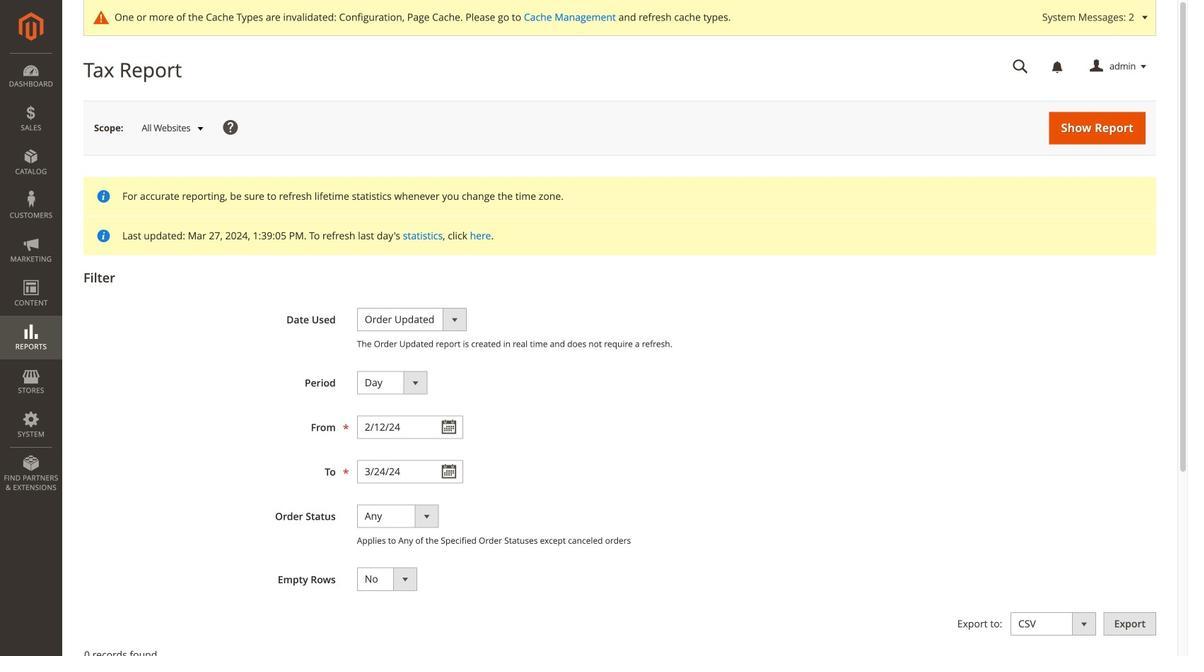 Task type: describe. For each thing, give the bounding box(es) containing it.
magento admin panel image
[[19, 12, 43, 41]]



Task type: locate. For each thing, give the bounding box(es) containing it.
None text field
[[357, 416, 463, 439]]

None text field
[[1003, 54, 1038, 79], [357, 461, 463, 484], [1003, 54, 1038, 79], [357, 461, 463, 484]]

menu bar
[[0, 53, 62, 500]]



Task type: vqa. For each thing, say whether or not it's contained in the screenshot.
tab list
no



